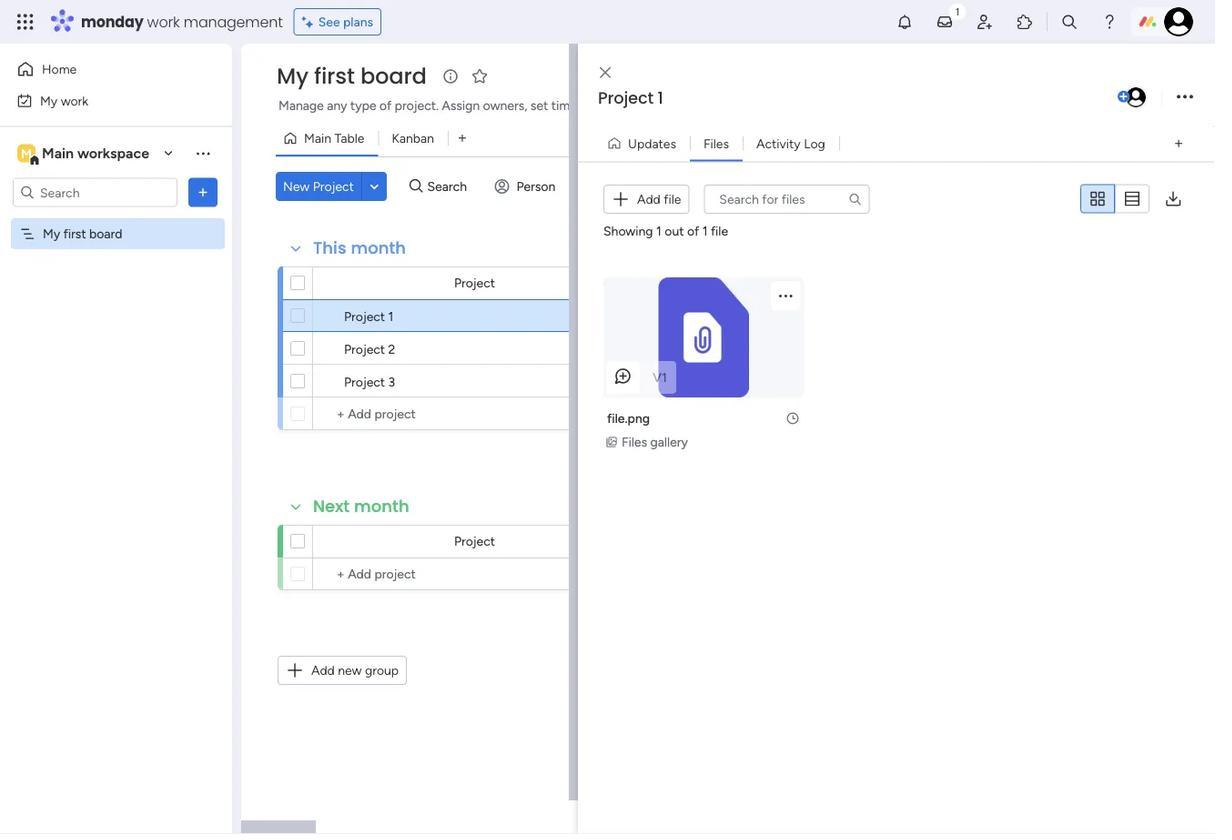 Task type: describe. For each thing, give the bounding box(es) containing it.
1 inside field
[[658, 86, 663, 110]]

activity log button
[[743, 129, 839, 158]]

this
[[313, 237, 346, 260]]

1 vertical spatial file
[[711, 223, 728, 239]]

add file
[[637, 191, 681, 207]]

Search for files search field
[[704, 185, 870, 214]]

files button
[[690, 129, 743, 158]]

manage any type of project. assign owners, set timelines and keep track of where your project stands. button
[[276, 95, 887, 117]]

add file button
[[604, 185, 689, 214]]

+ Add project text field
[[322, 403, 464, 425]]

notifications image
[[896, 13, 914, 31]]

my work button
[[11, 86, 196, 115]]

search image
[[848, 192, 862, 206]]

next month
[[313, 495, 409, 518]]

my first board inside list box
[[43, 226, 122, 242]]

manage any type of project. assign owners, set timelines and keep track of where your project stands.
[[279, 98, 860, 113]]

manage
[[279, 98, 324, 113]]

see
[[318, 14, 340, 30]]

out
[[665, 223, 684, 239]]

1 image
[[949, 1, 966, 21]]

add new group button
[[278, 656, 407, 685]]

timelines
[[551, 98, 603, 113]]

of for project.
[[380, 98, 392, 113]]

log
[[804, 136, 825, 151]]

v1
[[653, 370, 667, 386]]

stands.
[[819, 98, 860, 113]]

activity log
[[757, 136, 825, 151]]

invite members image
[[976, 13, 994, 31]]

3
[[388, 374, 395, 390]]

0 horizontal spatial project 1
[[344, 309, 394, 324]]

first inside list box
[[63, 226, 86, 242]]

close image
[[600, 66, 611, 79]]

Next month field
[[309, 495, 414, 519]]

inbox image
[[936, 13, 954, 31]]

file inside button
[[664, 191, 681, 207]]

project 2
[[344, 341, 395, 357]]

main table
[[304, 131, 365, 146]]

board inside list box
[[89, 226, 122, 242]]

my inside button
[[40, 93, 58, 108]]

person
[[517, 179, 556, 194]]

john smith image
[[1164, 7, 1193, 36]]

new
[[338, 663, 362, 679]]

apps image
[[1016, 13, 1034, 31]]

monday
[[81, 11, 143, 32]]

home button
[[11, 55, 196, 84]]

set
[[531, 98, 548, 113]]

of right "track"
[[693, 98, 705, 113]]

file.png
[[607, 411, 650, 426]]

Search field
[[423, 174, 478, 199]]

updates
[[628, 136, 676, 151]]

v2 search image
[[410, 176, 423, 197]]

files gallery button
[[604, 432, 693, 452]]

0 horizontal spatial add view image
[[459, 132, 466, 145]]

showing
[[604, 223, 653, 239]]

project 1 inside project 1 field
[[598, 86, 663, 110]]

m
[[21, 146, 32, 161]]

1 horizontal spatial my first board
[[277, 61, 427, 91]]

my inside list box
[[43, 226, 60, 242]]

new project
[[283, 179, 354, 194]]

month for next month
[[354, 495, 409, 518]]

0 vertical spatial my
[[277, 61, 309, 91]]

angle down image
[[370, 180, 379, 193]]

type
[[350, 98, 376, 113]]

main workspace
[[42, 145, 149, 162]]

add to favorites image
[[470, 67, 489, 85]]

1 right out
[[702, 223, 708, 239]]

1 left out
[[656, 223, 662, 239]]

activity
[[757, 136, 801, 151]]

files gallery
[[622, 435, 688, 450]]

+ Add project text field
[[322, 563, 464, 585]]



Task type: vqa. For each thing, say whether or not it's contained in the screenshot.
left The See
no



Task type: locate. For each thing, give the bounding box(es) containing it.
my first board up type
[[277, 61, 427, 91]]

1 vertical spatial my
[[40, 93, 58, 108]]

0 vertical spatial my first board
[[277, 61, 427, 91]]

board up the project.
[[360, 61, 427, 91]]

my first board list box
[[0, 215, 232, 495]]

options image down workspace options image
[[194, 183, 212, 202]]

0 vertical spatial files
[[704, 136, 729, 151]]

add up the showing 1 out of 1 file
[[637, 191, 661, 207]]

monday work management
[[81, 11, 283, 32]]

workspace options image
[[194, 144, 212, 162]]

month right this
[[351, 237, 406, 260]]

month
[[351, 237, 406, 260], [354, 495, 409, 518]]

files inside button
[[622, 435, 647, 450]]

Search in workspace field
[[38, 182, 152, 203]]

download image
[[1164, 190, 1183, 208]]

1
[[658, 86, 663, 110], [656, 223, 662, 239], [702, 223, 708, 239], [388, 309, 394, 324]]

board down search in workspace field
[[89, 226, 122, 242]]

0 horizontal spatial work
[[61, 93, 88, 108]]

options image
[[1177, 85, 1193, 110], [194, 183, 212, 202]]

of
[[380, 98, 392, 113], [693, 98, 705, 113], [687, 223, 699, 239]]

management
[[184, 11, 283, 32]]

owners,
[[483, 98, 527, 113]]

work down home
[[61, 93, 88, 108]]

1 vertical spatial work
[[61, 93, 88, 108]]

0 vertical spatial board
[[360, 61, 427, 91]]

group
[[365, 663, 399, 679]]

my
[[277, 61, 309, 91], [40, 93, 58, 108], [43, 226, 60, 242]]

1 vertical spatial files
[[622, 435, 647, 450]]

0 vertical spatial month
[[351, 237, 406, 260]]

showing 1 out of 1 file
[[604, 223, 728, 239]]

search everything image
[[1061, 13, 1079, 31]]

0 horizontal spatial main
[[42, 145, 74, 162]]

new project button
[[276, 172, 361, 201]]

my work
[[40, 93, 88, 108]]

project
[[775, 98, 816, 113]]

updates button
[[600, 129, 690, 158]]

first
[[314, 61, 355, 91], [63, 226, 86, 242]]

0 vertical spatial file
[[664, 191, 681, 207]]

workspace selection element
[[17, 142, 152, 166]]

main inside main table button
[[304, 131, 331, 146]]

0 horizontal spatial board
[[89, 226, 122, 242]]

john smith image
[[1124, 86, 1148, 109]]

1 up 2 on the top left
[[388, 309, 394, 324]]

1 vertical spatial first
[[63, 226, 86, 242]]

0 horizontal spatial first
[[63, 226, 86, 242]]

main for main table
[[304, 131, 331, 146]]

gallery layout group
[[1081, 184, 1150, 214]]

board
[[360, 61, 427, 91], [89, 226, 122, 242]]

my up "manage"
[[277, 61, 309, 91]]

work for monday
[[147, 11, 180, 32]]

this month
[[313, 237, 406, 260]]

project inside field
[[598, 86, 654, 110]]

add for add new group
[[311, 663, 335, 679]]

new
[[283, 179, 310, 194]]

file right out
[[711, 223, 728, 239]]

0 vertical spatial work
[[147, 11, 180, 32]]

my down search in workspace field
[[43, 226, 60, 242]]

1 horizontal spatial board
[[360, 61, 427, 91]]

project 3
[[344, 374, 395, 390]]

of right type
[[380, 98, 392, 113]]

home
[[42, 61, 77, 77]]

This month field
[[309, 237, 411, 260]]

main left the table
[[304, 131, 331, 146]]

0 vertical spatial first
[[314, 61, 355, 91]]

main for main workspace
[[42, 145, 74, 162]]

0 horizontal spatial options image
[[194, 183, 212, 202]]

next
[[313, 495, 350, 518]]

option
[[0, 218, 232, 221]]

your
[[746, 98, 772, 113]]

0 horizontal spatial add
[[311, 663, 335, 679]]

files down where
[[704, 136, 729, 151]]

of right out
[[687, 223, 699, 239]]

My first board field
[[272, 61, 431, 91]]

workspace image
[[17, 143, 36, 163]]

main right workspace icon on the top left of the page
[[42, 145, 74, 162]]

and
[[606, 98, 627, 113]]

1 vertical spatial board
[[89, 226, 122, 242]]

add view image down assign
[[459, 132, 466, 145]]

main inside workspace selection element
[[42, 145, 74, 162]]

0 vertical spatial options image
[[1177, 85, 1193, 110]]

0 horizontal spatial file
[[664, 191, 681, 207]]

track
[[661, 98, 689, 113]]

project 1
[[598, 86, 663, 110], [344, 309, 394, 324]]

1 horizontal spatial main
[[304, 131, 331, 146]]

1 horizontal spatial file
[[711, 223, 728, 239]]

of for 1
[[687, 223, 699, 239]]

1 horizontal spatial work
[[147, 11, 180, 32]]

add view image
[[459, 132, 466, 145], [1175, 137, 1183, 150]]

1 vertical spatial options image
[[194, 183, 212, 202]]

0 horizontal spatial files
[[622, 435, 647, 450]]

project.
[[395, 98, 439, 113]]

0 vertical spatial project 1
[[598, 86, 663, 110]]

add for add file
[[637, 191, 661, 207]]

my down home
[[40, 93, 58, 108]]

plans
[[343, 14, 373, 30]]

workspace
[[77, 145, 149, 162]]

see plans button
[[294, 8, 382, 36]]

keep
[[630, 98, 658, 113]]

file
[[664, 191, 681, 207], [711, 223, 728, 239]]

gallery
[[650, 435, 688, 450]]

1 horizontal spatial project 1
[[598, 86, 663, 110]]

dapulse drag 2 image
[[581, 419, 587, 440]]

month right next
[[354, 495, 409, 518]]

project
[[598, 86, 654, 110], [313, 179, 354, 194], [454, 275, 495, 291], [344, 309, 385, 324], [344, 341, 385, 357], [344, 374, 385, 390], [454, 534, 495, 549]]

kanban button
[[378, 124, 448, 153]]

None search field
[[704, 185, 870, 214]]

1 vertical spatial my first board
[[43, 226, 122, 242]]

first up any
[[314, 61, 355, 91]]

file actions image
[[776, 287, 795, 305]]

files for files
[[704, 136, 729, 151]]

1 horizontal spatial files
[[704, 136, 729, 151]]

project 1 up the project 2
[[344, 309, 394, 324]]

show board description image
[[440, 67, 461, 86]]

kanban
[[392, 131, 434, 146]]

assign
[[442, 98, 480, 113]]

2 vertical spatial my
[[43, 226, 60, 242]]

main
[[304, 131, 331, 146], [42, 145, 74, 162]]

files inside button
[[704, 136, 729, 151]]

my first board
[[277, 61, 427, 91], [43, 226, 122, 242]]

work inside button
[[61, 93, 88, 108]]

files for files gallery
[[622, 435, 647, 450]]

see plans
[[318, 14, 373, 30]]

file up out
[[664, 191, 681, 207]]

0 vertical spatial add
[[637, 191, 661, 207]]

0 horizontal spatial my first board
[[43, 226, 122, 242]]

1 vertical spatial project 1
[[344, 309, 394, 324]]

options image right john smith icon
[[1177, 85, 1193, 110]]

add view image up download icon
[[1175, 137, 1183, 150]]

work
[[147, 11, 180, 32], [61, 93, 88, 108]]

any
[[327, 98, 347, 113]]

add left new
[[311, 663, 335, 679]]

1 horizontal spatial add
[[637, 191, 661, 207]]

table
[[335, 131, 365, 146]]

Project 1 field
[[594, 86, 1114, 110]]

month for this month
[[351, 237, 406, 260]]

1 horizontal spatial add view image
[[1175, 137, 1183, 150]]

files down file.png
[[622, 435, 647, 450]]

work right monday
[[147, 11, 180, 32]]

2
[[388, 341, 395, 357]]

main table button
[[276, 124, 378, 153]]

my first board down search in workspace field
[[43, 226, 122, 242]]

add inside button
[[311, 663, 335, 679]]

1 horizontal spatial options image
[[1177, 85, 1193, 110]]

1 vertical spatial month
[[354, 495, 409, 518]]

add new group
[[311, 663, 399, 679]]

add
[[637, 191, 661, 207], [311, 663, 335, 679]]

dapulse addbtn image
[[1118, 91, 1130, 103]]

where
[[708, 98, 743, 113]]

add inside button
[[637, 191, 661, 207]]

person button
[[488, 172, 567, 201]]

1 vertical spatial add
[[311, 663, 335, 679]]

first down search in workspace field
[[63, 226, 86, 242]]

work for my
[[61, 93, 88, 108]]

project 1 down 'close' image at the top
[[598, 86, 663, 110]]

help image
[[1101, 13, 1119, 31]]

1 horizontal spatial first
[[314, 61, 355, 91]]

project inside button
[[313, 179, 354, 194]]

select product image
[[16, 13, 35, 31]]

1 right keep
[[658, 86, 663, 110]]

files
[[704, 136, 729, 151], [622, 435, 647, 450]]



